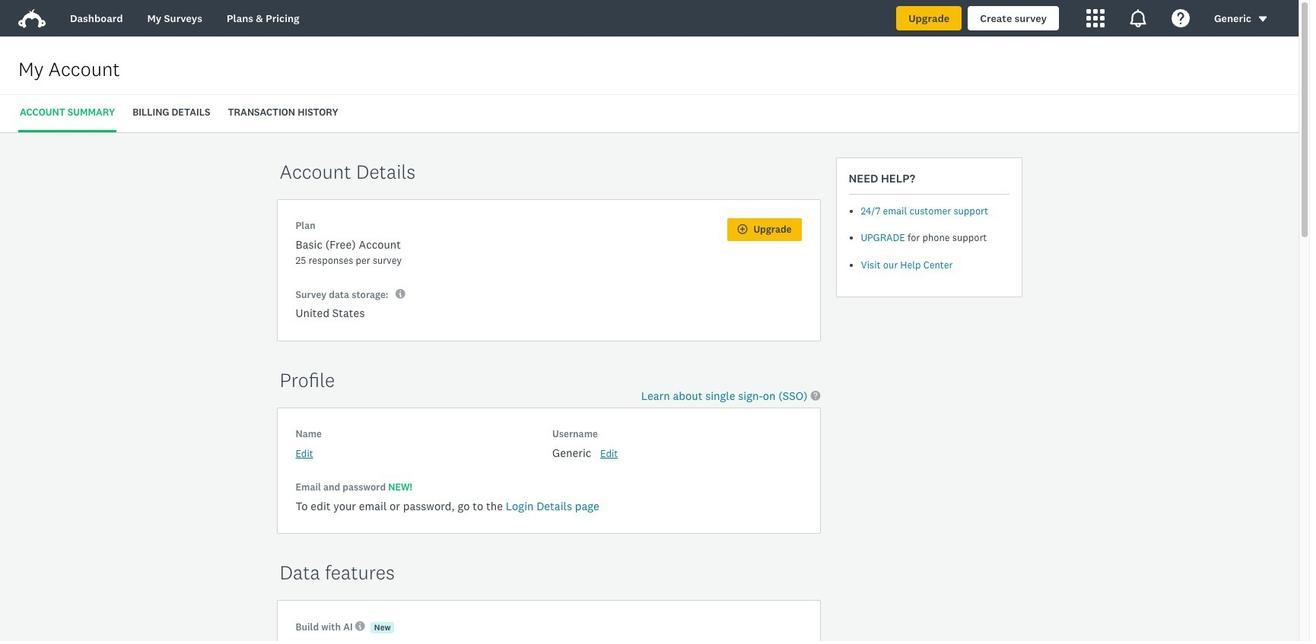 Task type: describe. For each thing, give the bounding box(es) containing it.
dropdown arrow image
[[1258, 14, 1269, 25]]

help icon image
[[1172, 9, 1191, 27]]



Task type: locate. For each thing, give the bounding box(es) containing it.
1 horizontal spatial products icon image
[[1130, 9, 1148, 27]]

1 products icon image from the left
[[1087, 9, 1105, 27]]

0 horizontal spatial products icon image
[[1087, 9, 1105, 27]]

products icon image
[[1087, 9, 1105, 27], [1130, 9, 1148, 27]]

2 products icon image from the left
[[1130, 9, 1148, 27]]

surveymonkey logo image
[[18, 9, 46, 28]]



Task type: vqa. For each thing, say whether or not it's contained in the screenshot.
second test icon from the top of the page
no



